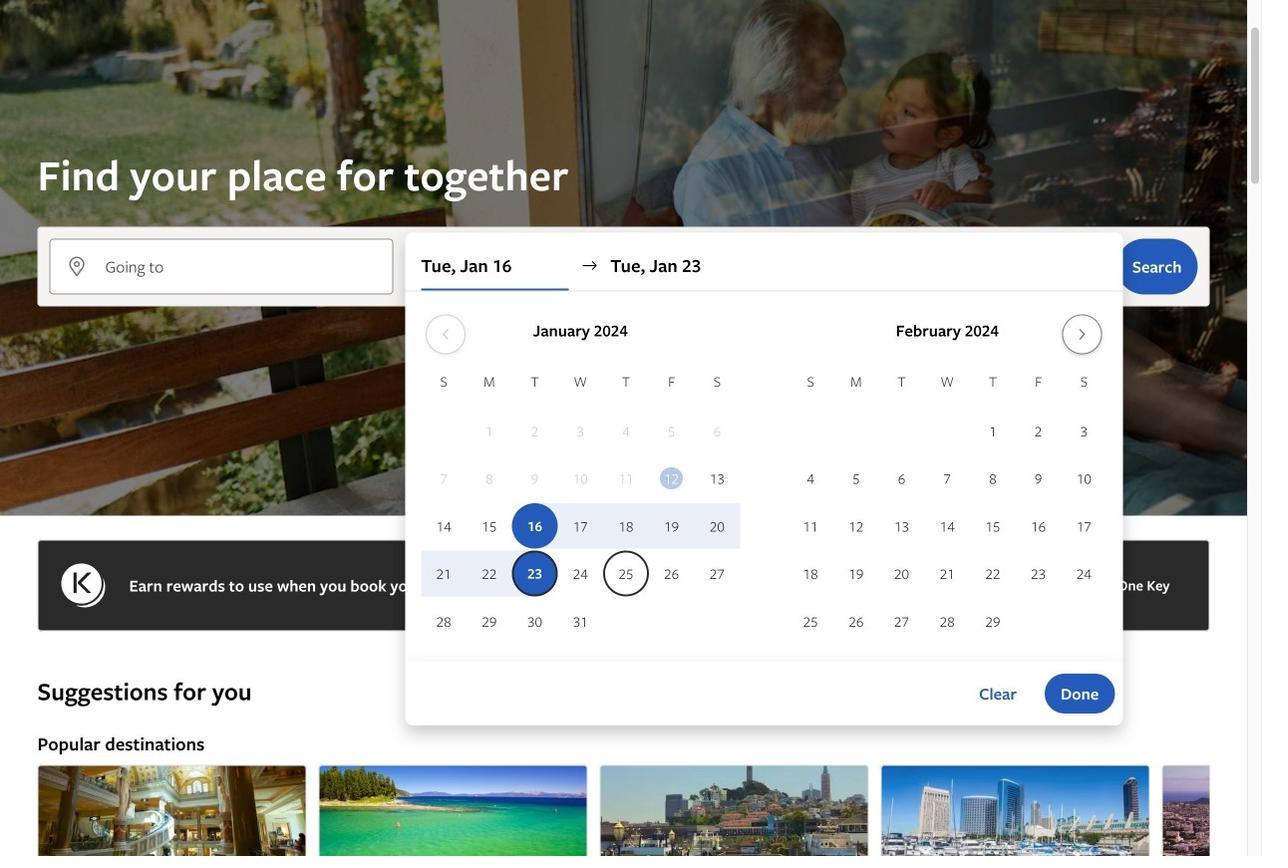 Task type: vqa. For each thing, say whether or not it's contained in the screenshot.
tab list
no



Task type: locate. For each thing, give the bounding box(es) containing it.
emerald bay state park image
[[319, 766, 588, 857]]

show next card image
[[1199, 839, 1223, 855]]

application inside wizard region
[[421, 307, 1108, 647]]

application
[[421, 307, 1108, 647]]

january 2024 element
[[421, 371, 740, 647]]

directional image
[[581, 257, 599, 275]]

recently viewed region
[[25, 644, 1223, 676]]



Task type: describe. For each thing, give the bounding box(es) containing it.
san francisco featuring a ferry, a high rise building and skyline image
[[600, 766, 869, 857]]

marina district featuring a bay or harbor image
[[881, 766, 1151, 857]]

makiki - lower punchbowl - tantalus showing landscape views, a sunset and a city image
[[1163, 766, 1263, 857]]

wizard region
[[0, 0, 1248, 726]]

february 2024 element
[[788, 371, 1108, 647]]

las vegas featuring interior views image
[[37, 766, 307, 857]]

previous month image
[[434, 327, 458, 343]]

next month image
[[1071, 327, 1095, 343]]

show previous card image
[[25, 839, 49, 855]]

today element
[[661, 468, 684, 490]]



